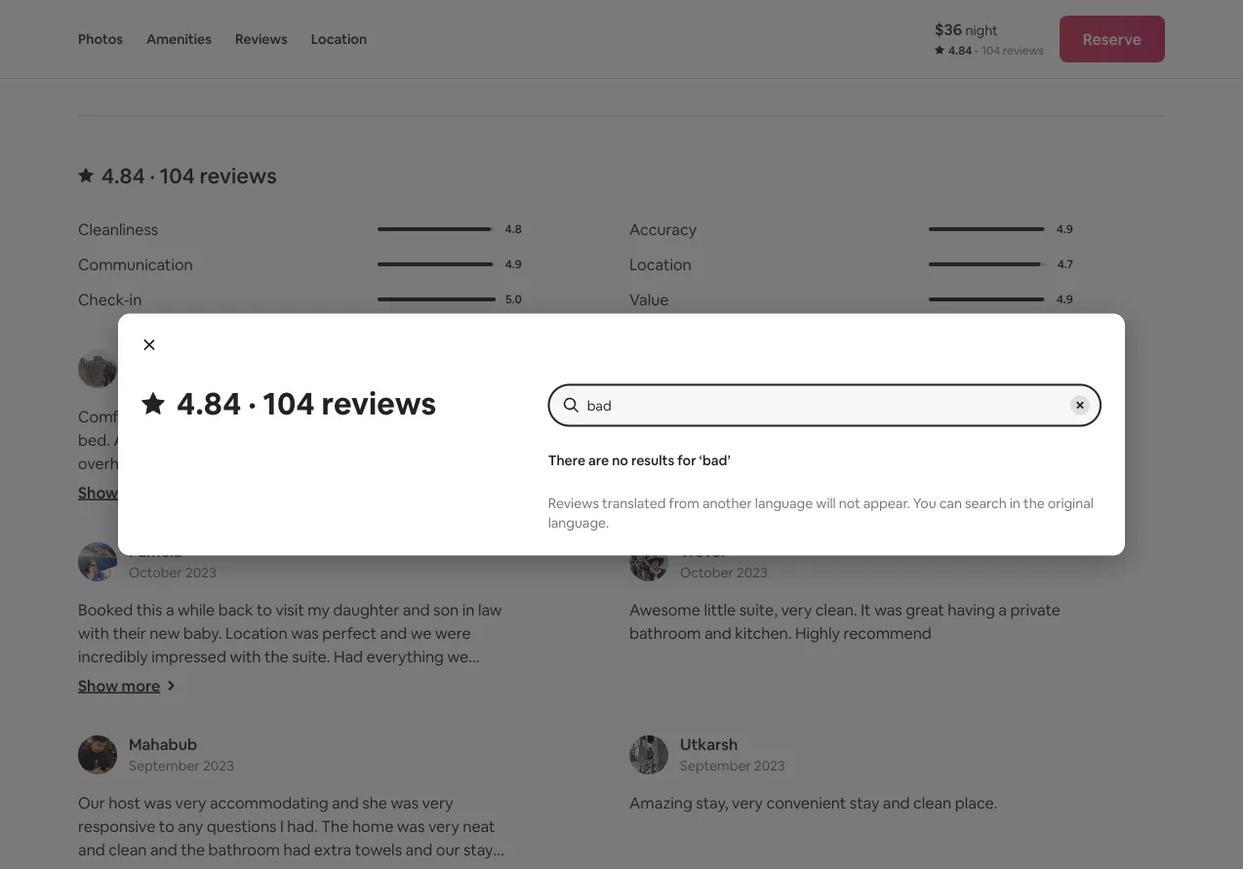 Task type: describe. For each thing, give the bounding box(es) containing it.
2023 for pamela
[[185, 564, 217, 582]]

0 vertical spatial their
[[113, 623, 146, 643]]

private
[[1011, 600, 1061, 620]]

2 show more from the top
[[78, 676, 160, 696]]

book
[[908, 430, 945, 450]]

reserve button
[[1060, 16, 1166, 62]]

responsive inside our host was very accommodating and she was very responsive to any questions i had. the home was very neat and clean and the bathroom had extra towels and our stay was lovely.
[[78, 817, 156, 837]]

1 vertical spatial we
[[448, 647, 469, 667]]

stairs.
[[384, 454, 426, 474]]

amazing
[[630, 793, 693, 813]]

law
[[478, 600, 502, 620]]

will
[[808, 430, 834, 450]]

access
[[114, 430, 165, 450]]

short
[[355, 741, 393, 761]]

to down dimly
[[365, 454, 380, 474]]

definitely inside booked this a while back to visit my daughter and son in law with their new baby. location was perfect and we were incredibly impressed with the suite. had everything we expected and more. loved the wee fireplace and all kitchen equipment. bathroom was spotless - everything was. would definitely stay again. btw their little ones did make noise for short periods but we were prewarned and it didn't bother us
[[78, 717, 145, 737]]

2 vertical spatial were
[[78, 764, 114, 784]]

language.
[[548, 514, 609, 532]]

reviews for there are no results for 'bad'
[[322, 383, 437, 424]]

reviews for accuracy
[[200, 162, 277, 189]]

cleanliness
[[78, 219, 158, 239]]

pathway
[[300, 454, 361, 474]]

loved
[[226, 670, 270, 690]]

would
[[458, 694, 504, 714]]

appear.
[[864, 494, 911, 512]]

and up lovely.
[[150, 840, 177, 860]]

the up spotless
[[273, 670, 298, 690]]

was right home
[[397, 817, 425, 837]]

a up "cooking" in the bottom left of the page
[[440, 477, 448, 497]]

amazing stay, very convenient stay and clean place.
[[630, 793, 998, 813]]

wendy
[[129, 348, 181, 368]]

0 vertical spatial reviews
[[1003, 43, 1044, 58]]

with for their
[[78, 623, 109, 643]]

1 vertical spatial everything
[[342, 694, 420, 714]]

was down loved
[[239, 694, 267, 714]]

daughter
[[333, 600, 400, 620]]

in down the communication
[[129, 290, 142, 310]]

the up essentials
[[94, 500, 118, 520]]

more.
[[181, 670, 223, 690]]

0 vertical spatial 104
[[982, 43, 1001, 58]]

night
[[966, 21, 998, 39]]

parking.
[[323, 500, 381, 520]]

pamela october 2023
[[129, 541, 217, 582]]

very inside awesome little suite, very clean. it was great having a private bathroom and kitchen. highly recommend
[[781, 600, 812, 620]]

and down 'impressed'
[[151, 670, 178, 690]]

clear search image
[[1076, 401, 1086, 410]]

bathroom inside our host was very accommodating and she was very responsive to any questions i had. the home was very neat and clean and the bathroom had extra towels and our stay was lovely.
[[209, 840, 280, 860]]

was.
[[423, 694, 455, 714]]

spotless
[[270, 694, 330, 714]]

recommend
[[844, 623, 932, 643]]

1 show more from the top
[[78, 483, 160, 503]]

language
[[755, 494, 813, 512]]

in inside "comfortable basement suite. clean bedding and comfortable bed. access was a bit precarious with dimly lit pathway, low overhead and sharp drop from pathway to stairs. instructions were good so managing the entrance was fine but a bit tricky in the dark.   nice to have off street parking. some cooking essentials supplies which is also a bonus."
[[78, 500, 90, 520]]

4.84 for there are no results for 'bad'
[[177, 383, 242, 424]]

2 more from the top
[[122, 676, 160, 696]]

to down managing
[[196, 500, 212, 520]]

Search reviews, Press 'Enter' to search text field
[[587, 396, 1063, 415]]

place
[[691, 407, 730, 427]]

towels
[[355, 840, 402, 860]]

was inside awesome little suite, very clean. it was great having a private bathroom and kitchen. highly recommend
[[875, 600, 903, 620]]

baby.
[[184, 623, 222, 643]]

and up so
[[150, 454, 177, 474]]

entrance
[[282, 477, 346, 497]]

a down street
[[305, 524, 314, 544]]

this for listing
[[991, 47, 1014, 65]]

mahabub september 2023
[[129, 735, 234, 775]]

so
[[159, 477, 175, 497]]

report this listing button
[[912, 47, 1056, 65]]

awesome
[[630, 600, 701, 620]]

the
[[321, 817, 349, 837]]

bathroom
[[164, 694, 235, 714]]

make
[[246, 741, 285, 761]]

october for pamela
[[129, 564, 182, 582]]

location button
[[311, 0, 367, 78]]

search
[[965, 494, 1007, 512]]

reviews translated from another language will not appear. you can search in the original language.
[[548, 494, 1094, 532]]

didn't
[[243, 764, 285, 784]]

2023 for wendy
[[185, 371, 217, 389]]

dark.
[[122, 500, 157, 520]]

1 horizontal spatial bit
[[451, 477, 471, 497]]

to inside our host was very accommodating and she was very responsive to any questions i had. the home was very neat and clean and the bathroom had extra towels and our stay was lovely.
[[159, 817, 175, 837]]

periods
[[396, 741, 450, 761]]

communication
[[78, 254, 193, 274]]

2 show from the top
[[78, 676, 118, 696]]

and down the our
[[78, 840, 105, 860]]

a up the sharp
[[200, 430, 208, 450]]

also inside the ashley's place is very beautiful and clean. she is also very responsive to messages. will definitely book again!
[[969, 407, 998, 427]]

was right she
[[391, 793, 419, 813]]

essentials
[[78, 524, 148, 544]]

bathroom inside awesome little suite, very clean. it was great having a private bathroom and kitchen. highly recommend
[[630, 623, 701, 643]]

104 for accuracy
[[160, 162, 195, 189]]

-
[[333, 694, 339, 714]]

reviews for reviews translated from another language will not appear. you can search in the original language.
[[548, 494, 599, 512]]

1 horizontal spatial is
[[733, 407, 744, 427]]

1 show from the top
[[78, 483, 118, 503]]

clean
[[291, 407, 333, 427]]

some
[[385, 500, 426, 520]]

0 vertical spatial 4.84
[[949, 43, 973, 58]]

no
[[612, 451, 629, 469]]

lit
[[391, 430, 404, 450]]

she
[[925, 407, 952, 427]]

list containing wendy
[[70, 348, 1173, 870]]

0 horizontal spatial we
[[411, 623, 432, 643]]

listing
[[1017, 47, 1056, 65]]

noise
[[289, 741, 327, 761]]

104 for there are no results for 'bad'
[[263, 383, 315, 424]]

and left the it
[[199, 764, 226, 784]]

bother
[[288, 764, 337, 784]]

ashley's place is very beautiful and clean. she is also very responsive to messages. will definitely book again!
[[630, 407, 1032, 450]]

october for wendy
[[129, 371, 182, 389]]

is inside "comfortable basement suite. clean bedding and comfortable bed. access was a bit precarious with dimly lit pathway, low overhead and sharp drop from pathway to stairs. instructions were good so managing the entrance was fine but a bit tricky in the dark.   nice to have off street parking. some cooking essentials supplies which is also a bonus."
[[259, 524, 270, 544]]

2023 for utkarsh
[[754, 758, 786, 775]]

cooking
[[429, 500, 487, 520]]

amenities button
[[146, 0, 212, 78]]

but inside booked this a while back to visit my daughter and son in law with their new baby. location was perfect and we were incredibly impressed with the suite. had everything we expected and more. loved the wee fireplace and all kitchen equipment. bathroom was spotless - everything was. would definitely stay again. btw their little ones did make noise for short periods but we were prewarned and it didn't bother us
[[454, 741, 479, 761]]

for inside 4.84 · 104 reviews "dialog"
[[678, 451, 697, 469]]

1 vertical spatial were
[[435, 623, 471, 643]]

messages.
[[729, 430, 805, 450]]

booked this a while back to visit my daughter and son in law with their new baby. location was perfect and we were incredibly impressed with the suite. had everything we expected and more. loved the wee fireplace and all kitchen equipment. bathroom was spotless - everything was. would definitely stay again. btw their little ones did make noise for short periods but we were prewarned and it didn't bother us
[[78, 600, 504, 784]]

0 vertical spatial location
[[311, 30, 367, 48]]

0 horizontal spatial bit
[[212, 430, 231, 450]]

check-in
[[78, 290, 142, 310]]

are
[[589, 451, 609, 469]]

another
[[703, 494, 752, 512]]

this for a
[[136, 600, 162, 620]]

september for was
[[129, 758, 200, 775]]

had
[[284, 840, 311, 860]]

again!
[[949, 430, 991, 450]]

to inside the ashley's place is very beautiful and clean. she is also very responsive to messages. will definitely book again!
[[710, 430, 726, 450]]

while
[[178, 600, 215, 620]]

suite. inside "comfortable basement suite. clean bedding and comfortable bed. access was a bit precarious with dimly lit pathway, low overhead and sharp drop from pathway to stairs. instructions were good so managing the entrance was fine but a bit tricky in the dark.   nice to have off street parking. some cooking essentials supplies which is also a bonus."
[[250, 407, 288, 427]]

wee
[[301, 670, 331, 690]]

1 vertical spatial stay
[[850, 793, 880, 813]]

'bad'
[[700, 451, 731, 469]]

impressed
[[151, 647, 226, 667]]

5.0
[[506, 292, 522, 307]]

also inside "comfortable basement suite. clean bedding and comfortable bed. access was a bit precarious with dimly lit pathway, low overhead and sharp drop from pathway to stairs. instructions were good so managing the entrance was fine but a bit tricky in the dark.   nice to have off street parking. some cooking essentials supplies which is also a bonus."
[[273, 524, 302, 544]]

pamela
[[129, 541, 182, 561]]

i
[[280, 817, 284, 837]]

have
[[215, 500, 249, 520]]

off
[[253, 500, 273, 520]]

bedding
[[336, 407, 396, 427]]



Task type: locate. For each thing, give the bounding box(es) containing it.
with
[[314, 430, 345, 450], [78, 623, 109, 643], [230, 647, 261, 667]]

2023 inside "trevor october 2023"
[[737, 564, 768, 582]]

1 horizontal spatial for
[[678, 451, 697, 469]]

wendy image
[[78, 350, 117, 389], [78, 350, 117, 389]]

1 vertical spatial 4.84 · 104 reviews
[[102, 162, 277, 189]]

trevor october 2023
[[680, 541, 768, 582]]

in
[[129, 290, 142, 310], [1010, 494, 1021, 512], [78, 500, 90, 520], [462, 600, 475, 620]]

there
[[548, 451, 586, 469]]

1 vertical spatial more
[[122, 676, 160, 696]]

2 vertical spatial ·
[[248, 383, 257, 424]]

october inside wendy october 2023
[[129, 371, 182, 389]]

and left kitchen.
[[705, 623, 732, 643]]

with down booked
[[78, 623, 109, 643]]

· inside "dialog"
[[248, 383, 257, 424]]

1 vertical spatial little
[[146, 741, 178, 761]]

0 vertical spatial but
[[411, 477, 436, 497]]

october down 'pamela'
[[129, 564, 182, 582]]

comfortable
[[430, 407, 520, 427]]

1 vertical spatial reviews
[[200, 162, 277, 189]]

· for there are no results for 'bad'
[[248, 383, 257, 424]]

comfortable basement suite. clean bedding and comfortable bed. access was a bit precarious with dimly lit pathway, low overhead and sharp drop from pathway to stairs. instructions were good so managing the entrance was fine but a bit tricky in the dark.   nice to have off street parking. some cooking essentials supplies which is also a bonus.
[[78, 407, 520, 544]]

2023 for trevor
[[737, 564, 768, 582]]

utkarsh image
[[630, 736, 669, 775], [630, 736, 669, 775]]

4.84 · 104 reviews down night
[[949, 43, 1044, 58]]

was left lovely.
[[78, 864, 106, 870]]

and inside the ashley's place is very beautiful and clean. she is also very responsive to messages. will definitely book again!
[[849, 407, 876, 427]]

0 horizontal spatial clean.
[[816, 600, 858, 620]]

to up 'bad'
[[710, 430, 726, 450]]

it
[[230, 764, 239, 784]]

ashley's
[[630, 407, 688, 427]]

pathway,
[[407, 430, 472, 450]]

0 horizontal spatial location
[[225, 623, 288, 643]]

is right she
[[955, 407, 966, 427]]

show more button
[[78, 483, 176, 503], [78, 676, 176, 696]]

october inside "pamela october 2023"
[[129, 564, 182, 582]]

1 horizontal spatial this
[[991, 47, 1014, 65]]

great
[[906, 600, 945, 620]]

1 more from the top
[[122, 483, 160, 503]]

2 horizontal spatial reviews
[[1003, 43, 1044, 58]]

fine
[[381, 477, 408, 497]]

2 vertical spatial 4.9
[[1057, 292, 1074, 307]]

reviews inside reviews translated from another language will not appear. you can search in the original language.
[[548, 494, 599, 512]]

1 horizontal spatial location
[[311, 30, 367, 48]]

0 horizontal spatial also
[[273, 524, 302, 544]]

questions
[[207, 817, 277, 837]]

and inside awesome little suite, very clean. it was great having a private bathroom and kitchen. highly recommend
[[705, 623, 732, 643]]

prewarned
[[117, 764, 196, 784]]

bit
[[212, 430, 231, 450], [451, 477, 471, 497]]

reviews
[[1003, 43, 1044, 58], [200, 162, 277, 189], [322, 383, 437, 424]]

show more button down overhead
[[78, 483, 176, 503]]

0 vertical spatial suite.
[[250, 407, 288, 427]]

2023 down the again.
[[203, 758, 234, 775]]

this inside booked this a while back to visit my daughter and son in law with their new baby. location was perfect and we were incredibly impressed with the suite. had everything we expected and more. loved the wee fireplace and all kitchen equipment. bathroom was spotless - everything was. would definitely stay again. btw their little ones did make noise for short periods but we were prewarned and it didn't bother us
[[136, 600, 162, 620]]

4.84 · 104 reviews for accuracy
[[102, 162, 277, 189]]

extra
[[314, 840, 352, 860]]

from inside "comfortable basement suite. clean bedding and comfortable bed. access was a bit precarious with dimly lit pathway, low overhead and sharp drop from pathway to stairs. instructions were good so managing the entrance was fine but a bit tricky in the dark.   nice to have off street parking. some cooking essentials supplies which is also a bonus."
[[261, 454, 296, 474]]

· up cleanliness
[[150, 162, 155, 189]]

2023 inside wendy october 2023
[[185, 371, 217, 389]]

1 horizontal spatial with
[[230, 647, 261, 667]]

suite. up precarious
[[250, 407, 288, 427]]

0 vertical spatial this
[[991, 47, 1014, 65]]

2023 up while at the bottom left of the page
[[185, 564, 217, 582]]

4.9 out of 5.0 image
[[930, 228, 1047, 231], [930, 228, 1045, 231], [378, 263, 496, 267], [378, 263, 493, 267], [930, 298, 1047, 302], [930, 298, 1045, 302]]

0 horizontal spatial this
[[136, 600, 162, 620]]

1 horizontal spatial responsive
[[630, 430, 707, 450]]

0 horizontal spatial clean
[[109, 840, 147, 860]]

4.9 for communication
[[505, 257, 522, 272]]

4.84 · 104 reviews dialog
[[118, 314, 1126, 556]]

0 horizontal spatial reviews
[[200, 162, 277, 189]]

but right periods on the bottom left
[[454, 741, 479, 761]]

1 vertical spatial definitely
[[78, 717, 145, 737]]

0 horizontal spatial responsive
[[78, 817, 156, 837]]

the up loved
[[264, 647, 289, 667]]

0 vertical spatial bit
[[212, 430, 231, 450]]

stay right the convenient
[[850, 793, 880, 813]]

0 horizontal spatial 104
[[160, 162, 195, 189]]

definitely right will
[[838, 430, 905, 450]]

2 vertical spatial stay
[[464, 840, 493, 860]]

and left our on the bottom left of the page
[[406, 840, 433, 860]]

1 horizontal spatial september
[[680, 758, 751, 775]]

in up essentials
[[78, 500, 90, 520]]

the inside our host was very accommodating and she was very responsive to any questions i had. the home was very neat and clean and the bathroom had extra towels and our stay was lovely.
[[181, 840, 205, 860]]

report
[[943, 47, 988, 65]]

report this listing
[[943, 47, 1056, 65]]

clean inside our host was very accommodating and she was very responsive to any questions i had. the home was very neat and clean and the bathroom had extra towels and our stay was lovely.
[[109, 840, 147, 860]]

reviews button
[[235, 0, 288, 78]]

and left all
[[401, 670, 428, 690]]

from inside reviews translated from another language will not appear. you can search in the original language.
[[669, 494, 700, 512]]

4.8 out of 5.0 image
[[378, 228, 496, 231], [378, 228, 491, 231]]

0 horizontal spatial september
[[129, 758, 200, 775]]

was down prewarned
[[144, 793, 172, 813]]

0 horizontal spatial bathroom
[[209, 840, 280, 860]]

4.84 · 104 reviews inside "dialog"
[[177, 383, 437, 424]]

back
[[218, 600, 253, 620]]

0 vertical spatial show more
[[78, 483, 160, 503]]

little inside awesome little suite, very clean. it was great having a private bathroom and kitchen. highly recommend
[[704, 600, 736, 620]]

september inside 'mahabub september 2023'
[[129, 758, 200, 775]]

sharp
[[180, 454, 220, 474]]

1 horizontal spatial reviews
[[548, 494, 599, 512]]

4.84 up the sharp
[[177, 383, 242, 424]]

any
[[178, 817, 203, 837]]

4.84 · 104 reviews up cleanliness
[[102, 162, 277, 189]]

joshua verr image
[[630, 350, 669, 389]]

was
[[168, 430, 196, 450], [349, 477, 377, 497], [875, 600, 903, 620], [291, 623, 319, 643], [239, 694, 267, 714], [144, 793, 172, 813], [391, 793, 419, 813], [397, 817, 425, 837], [78, 864, 106, 870]]

2023 up messages.
[[737, 371, 768, 389]]

1 vertical spatial ·
[[150, 162, 155, 189]]

us
[[341, 764, 357, 784]]

0 vertical spatial 4.84 · 104 reviews
[[949, 43, 1044, 58]]

2 horizontal spatial 4.84
[[949, 43, 973, 58]]

we up all
[[411, 623, 432, 643]]

was down my on the left
[[291, 623, 319, 643]]

october for trevor
[[680, 564, 734, 582]]

2 horizontal spatial with
[[314, 430, 345, 450]]

and up the
[[332, 793, 359, 813]]

the down 'any'
[[181, 840, 205, 860]]

clean
[[914, 793, 952, 813], [109, 840, 147, 860]]

responsive down host
[[78, 817, 156, 837]]

the
[[254, 477, 278, 497], [1024, 494, 1045, 512], [94, 500, 118, 520], [264, 647, 289, 667], [273, 670, 298, 690], [181, 840, 205, 860]]

were inside "comfortable basement suite. clean bedding and comfortable bed. access was a bit precarious with dimly lit pathway, low overhead and sharp drop from pathway to stairs. instructions were good so managing the entrance was fine but a bit tricky in the dark.   nice to have off street parking. some cooking essentials supplies which is also a bonus."
[[78, 477, 114, 497]]

·
[[975, 43, 978, 58], [150, 162, 155, 189], [248, 383, 257, 424]]

value
[[630, 290, 669, 310]]

also down street
[[273, 524, 302, 544]]

· up precarious
[[248, 383, 257, 424]]

the up off
[[254, 477, 278, 497]]

1 vertical spatial 104
[[160, 162, 195, 189]]

0 vertical spatial little
[[704, 600, 736, 620]]

clean. inside awesome little suite, very clean. it was great having a private bathroom and kitchen. highly recommend
[[816, 600, 858, 620]]

reviews inside "dialog"
[[322, 383, 437, 424]]

september down utkarsh
[[680, 758, 751, 775]]

2 show more button from the top
[[78, 676, 176, 696]]

little left suite,
[[704, 600, 736, 620]]

1 september from the left
[[129, 758, 200, 775]]

1 vertical spatial show more button
[[78, 676, 176, 696]]

1 horizontal spatial 4.84
[[177, 383, 242, 424]]

but inside "comfortable basement suite. clean bedding and comfortable bed. access was a bit precarious with dimly lit pathway, low overhead and sharp drop from pathway to stairs. instructions were good so managing the entrance was fine but a bit tricky in the dark.   nice to have off street parking. some cooking essentials supplies which is also a bonus."
[[411, 477, 436, 497]]

1 vertical spatial bit
[[451, 477, 471, 497]]

suite. inside booked this a while back to visit my daughter and son in law with their new baby. location was perfect and we were incredibly impressed with the suite. had everything we expected and more. loved the wee fireplace and all kitchen equipment. bathroom was spotless - everything was. would definitely stay again. btw their little ones did make noise for short periods but we were prewarned and it didn't bother us
[[292, 647, 330, 667]]

1 vertical spatial location
[[630, 254, 692, 274]]

visit
[[276, 600, 304, 620]]

mahabub
[[129, 735, 197, 755]]

low
[[475, 430, 500, 450]]

amenities
[[146, 30, 212, 48]]

2 vertical spatial 4.84 · 104 reviews
[[177, 383, 437, 424]]

to
[[710, 430, 726, 450], [365, 454, 380, 474], [196, 500, 212, 520], [257, 600, 272, 620], [159, 817, 175, 837]]

october up place
[[680, 371, 734, 389]]

and left son
[[403, 600, 430, 620]]

managing
[[179, 477, 250, 497]]

1 horizontal spatial clean.
[[880, 407, 922, 427]]

0 horizontal spatial with
[[78, 623, 109, 643]]

with up loved
[[230, 647, 261, 667]]

show more button for comfortable basement suite. clean bedding and comfortable bed. access was a bit precarious with dimly lit pathway, low overhead and sharp drop from pathway to stairs. instructions were good so managing the entrance was fine but a bit tricky in the dark.   nice to have off street parking. some cooking essentials supplies which is also a bonus.
[[78, 483, 176, 503]]

were down overhead
[[78, 477, 114, 497]]

booked
[[78, 600, 133, 620]]

2 horizontal spatial ·
[[975, 43, 978, 58]]

2023 inside 'mahabub september 2023'
[[203, 758, 234, 775]]

trevor image
[[630, 543, 669, 582], [630, 543, 669, 582]]

show more down the incredibly on the bottom
[[78, 676, 160, 696]]

show more button for booked this a while back to visit my daughter and son in law with their new baby. location was perfect and we were incredibly impressed with the suite. had everything we expected and more. loved the wee fireplace and all kitchen equipment. bathroom was spotless - everything was. would definitely stay again.
[[78, 676, 176, 696]]

location down "accuracy"
[[630, 254, 692, 274]]

stay inside booked this a while back to visit my daughter and son in law with their new baby. location was perfect and we were incredibly impressed with the suite. had everything we expected and more. loved the wee fireplace and all kitchen equipment. bathroom was spotless - everything was. would definitely stay again. btw their little ones did make noise for short periods but we were prewarned and it didn't bother us
[[149, 717, 178, 737]]

2023 for mahabub
[[203, 758, 234, 775]]

location inside booked this a while back to visit my daughter and son in law with their new baby. location was perfect and we were incredibly impressed with the suite. had everything we expected and more. loved the wee fireplace and all kitchen equipment. bathroom was spotless - everything was. would definitely stay again. btw their little ones did make noise for short periods but we were prewarned and it didn't bother us
[[225, 623, 288, 643]]

2023 inside utkarsh september 2023
[[754, 758, 786, 775]]

2 horizontal spatial location
[[630, 254, 692, 274]]

beautiful
[[782, 407, 846, 427]]

had
[[334, 647, 363, 667]]

kitchen.
[[735, 623, 792, 643]]

for left 'bad'
[[678, 451, 697, 469]]

4.9 up 4.7
[[1057, 222, 1074, 237]]

equipment.
[[78, 694, 161, 714]]

little
[[704, 600, 736, 620], [146, 741, 178, 761]]

with up "pathway"
[[314, 430, 345, 450]]

new
[[150, 623, 180, 643]]

0 horizontal spatial little
[[146, 741, 178, 761]]

and up lit
[[400, 407, 427, 427]]

host
[[109, 793, 141, 813]]

1 vertical spatial also
[[273, 524, 302, 544]]

0 vertical spatial clean
[[914, 793, 952, 813]]

with for dimly
[[314, 430, 345, 450]]

had.
[[287, 817, 318, 837]]

0 vertical spatial more
[[122, 483, 160, 503]]

a
[[200, 430, 208, 450], [440, 477, 448, 497], [305, 524, 314, 544], [166, 600, 174, 620], [999, 600, 1007, 620]]

1 vertical spatial suite.
[[292, 647, 330, 667]]

there are no results for 'bad'
[[548, 451, 731, 469]]

list
[[70, 348, 1173, 870]]

tricky
[[474, 477, 515, 497]]

4.84 inside "dialog"
[[177, 383, 242, 424]]

but
[[411, 477, 436, 497], [454, 741, 479, 761]]

we down would
[[482, 741, 503, 761]]

check-
[[78, 290, 129, 310]]

0 vertical spatial 4.9
[[1057, 222, 1074, 237]]

0 horizontal spatial stay
[[149, 717, 178, 737]]

from left another
[[669, 494, 700, 512]]

bathroom down "awesome" on the bottom right of page
[[630, 623, 701, 643]]

2023 up the convenient
[[754, 758, 786, 775]]

0 horizontal spatial suite.
[[250, 407, 288, 427]]

1 horizontal spatial we
[[448, 647, 469, 667]]

having
[[948, 600, 996, 620]]

the left original
[[1024, 494, 1045, 512]]

little up prewarned
[[146, 741, 178, 761]]

1 vertical spatial their
[[109, 741, 143, 761]]

was up the sharp
[[168, 430, 196, 450]]

stay down neat
[[464, 840, 493, 860]]

the inside reviews translated from another language will not appear. you can search in the original language.
[[1024, 494, 1045, 512]]

clean up lovely.
[[109, 840, 147, 860]]

location
[[311, 30, 367, 48], [630, 254, 692, 274], [225, 623, 288, 643]]

instructions
[[429, 454, 514, 474]]

4.9 for accuracy
[[1057, 222, 1074, 237]]

2 vertical spatial we
[[482, 741, 503, 761]]

in inside booked this a while back to visit my daughter and son in law with their new baby. location was perfect and we were incredibly impressed with the suite. had everything we expected and more. loved the wee fireplace and all kitchen equipment. bathroom was spotless - everything was. would definitely stay again. btw their little ones did make noise for short periods but we were prewarned and it didn't bother us
[[462, 600, 475, 620]]

also up again!
[[969, 407, 998, 427]]

is right place
[[733, 407, 744, 427]]

clean. up book
[[880, 407, 922, 427]]

1 vertical spatial 4.9
[[505, 257, 522, 272]]

4.84
[[949, 43, 973, 58], [102, 162, 145, 189], [177, 383, 242, 424]]

4.84 · 104 reviews up precarious
[[177, 383, 437, 424]]

104 inside 4.84 · 104 reviews "dialog"
[[263, 383, 315, 424]]

2 vertical spatial 4.84
[[177, 383, 242, 424]]

responsive inside the ashley's place is very beautiful and clean. she is also very responsive to messages. will definitely book again!
[[630, 430, 707, 450]]

utkarsh september 2023
[[680, 735, 786, 775]]

more down the incredibly on the bottom
[[122, 676, 160, 696]]

translated
[[602, 494, 666, 512]]

2 vertical spatial 104
[[263, 383, 315, 424]]

definitely
[[838, 430, 905, 450], [78, 717, 145, 737]]

1 vertical spatial clean
[[109, 840, 147, 860]]

4.9 for value
[[1057, 292, 1074, 307]]

0 horizontal spatial from
[[261, 454, 296, 474]]

this down night
[[991, 47, 1014, 65]]

september down mahabub
[[129, 758, 200, 775]]

2023 up suite,
[[737, 564, 768, 582]]

mahabub image
[[78, 736, 117, 775], [78, 736, 117, 775]]

little inside booked this a while back to visit my daughter and son in law with their new baby. location was perfect and we were incredibly impressed with the suite. had everything we expected and more. loved the wee fireplace and all kitchen equipment. bathroom was spotless - everything was. would definitely stay again. btw their little ones did make noise for short periods but we were prewarned and it didn't bother us
[[146, 741, 178, 761]]

in inside reviews translated from another language will not appear. you can search in the original language.
[[1010, 494, 1021, 512]]

to left visit on the left bottom of the page
[[257, 600, 272, 620]]

1 vertical spatial show more
[[78, 676, 160, 696]]

1 horizontal spatial 104
[[263, 383, 315, 424]]

responsive up results
[[630, 430, 707, 450]]

2023 up basement
[[185, 371, 217, 389]]

ones
[[182, 741, 216, 761]]

fireplace
[[335, 670, 397, 690]]

for up the us
[[330, 741, 351, 761]]

in left law
[[462, 600, 475, 620]]

0 vertical spatial show
[[78, 483, 118, 503]]

definitely inside the ashley's place is very beautiful and clean. she is also very responsive to messages. will definitely book again!
[[838, 430, 905, 450]]

2 vertical spatial reviews
[[322, 383, 437, 424]]

clean left "place."
[[914, 793, 952, 813]]

was up parking.
[[349, 477, 377, 497]]

4.7
[[1058, 257, 1074, 272]]

stay inside our host was very accommodating and she was very responsive to any questions i had. the home was very neat and clean and the bathroom had extra towels and our stay was lovely.
[[464, 840, 493, 860]]

5.0 out of 5.0 image
[[378, 298, 496, 302], [378, 298, 496, 302]]

to inside booked this a while back to visit my daughter and son in law with their new baby. location was perfect and we were incredibly impressed with the suite. had everything we expected and more. loved the wee fireplace and all kitchen equipment. bathroom was spotless - everything was. would definitely stay again. btw their little ones did make noise for short periods but we were prewarned and it didn't bother us
[[257, 600, 272, 620]]

1 horizontal spatial reviews
[[322, 383, 437, 424]]

a inside booked this a while back to visit my daughter and son in law with their new baby. location was perfect and we were incredibly impressed with the suite. had everything we expected and more. loved the wee fireplace and all kitchen equipment. bathroom was spotless - everything was. would definitely stay again. btw their little ones did make noise for short periods but we were prewarned and it didn't bother us
[[166, 600, 174, 620]]

clean. left it
[[816, 600, 858, 620]]

1 vertical spatial bathroom
[[209, 840, 280, 860]]

location right reviews button
[[311, 30, 367, 48]]

for
[[678, 451, 697, 469], [330, 741, 351, 761]]

2 horizontal spatial we
[[482, 741, 503, 761]]

october down trevor
[[680, 564, 734, 582]]

comfortable
[[78, 407, 171, 427]]

clean. inside the ashley's place is very beautiful and clean. she is also very responsive to messages. will definitely book again!
[[880, 407, 922, 427]]

a inside awesome little suite, very clean. it was great having a private bathroom and kitchen. highly recommend
[[999, 600, 1007, 620]]

very
[[747, 407, 779, 427], [1001, 407, 1032, 427], [781, 600, 812, 620], [175, 793, 206, 813], [422, 793, 453, 813], [732, 793, 763, 813], [428, 817, 460, 837]]

were down son
[[435, 623, 471, 643]]

1 horizontal spatial clean
[[914, 793, 952, 813]]

were down btw at the left of page
[[78, 764, 114, 784]]

2 september from the left
[[680, 758, 751, 775]]

0 vertical spatial ·
[[975, 43, 978, 58]]

our host was very accommodating and she was very responsive to any questions i had. the home was very neat and clean and the bathroom had extra towels and our stay was lovely.
[[78, 793, 495, 870]]

expected
[[78, 670, 147, 690]]

october inside "trevor october 2023"
[[680, 564, 734, 582]]

a up new
[[166, 600, 174, 620]]

2 vertical spatial with
[[230, 647, 261, 667]]

their up the incredibly on the bottom
[[113, 623, 146, 643]]

with inside "comfortable basement suite. clean bedding and comfortable bed. access was a bit precarious with dimly lit pathway, low overhead and sharp drop from pathway to stairs. instructions were good so managing the entrance was fine but a bit tricky in the dark.   nice to have off street parking. some cooking essentials supplies which is also a bonus."
[[314, 430, 345, 450]]

1 vertical spatial with
[[78, 623, 109, 643]]

joshua verr image
[[630, 350, 669, 389]]

0 vertical spatial everything
[[367, 647, 444, 667]]

pamela image
[[78, 543, 117, 582], [78, 543, 117, 582]]

from down precarious
[[261, 454, 296, 474]]

4.9 down the 4.8
[[505, 257, 522, 272]]

4.8
[[505, 222, 522, 237]]

good
[[117, 477, 155, 497]]

4.84 · 104 reviews for there are no results for 'bad'
[[177, 383, 437, 424]]

2023 inside "pamela october 2023"
[[185, 564, 217, 582]]

our
[[78, 793, 105, 813]]

1 horizontal spatial from
[[669, 494, 700, 512]]

1 vertical spatial for
[[330, 741, 351, 761]]

1 horizontal spatial also
[[969, 407, 998, 427]]

btw
[[78, 741, 106, 761]]

everything down fireplace at the bottom of page
[[342, 694, 420, 714]]

results
[[632, 451, 675, 469]]

october 2023
[[680, 371, 768, 389]]

2 horizontal spatial is
[[955, 407, 966, 427]]

and left "place."
[[883, 793, 910, 813]]

1 horizontal spatial ·
[[248, 383, 257, 424]]

lovely.
[[109, 864, 153, 870]]

4.84 up cleanliness
[[102, 162, 145, 189]]

for inside booked this a while back to visit my daughter and son in law with their new baby. location was perfect and we were incredibly impressed with the suite. had everything we expected and more. loved the wee fireplace and all kitchen equipment. bathroom was spotless - everything was. would definitely stay again. btw their little ones did make noise for short periods but we were prewarned and it didn't bother us
[[330, 741, 351, 761]]

and down daughter
[[380, 623, 407, 643]]

utkarsh
[[680, 735, 738, 755]]

4.84 for accuracy
[[102, 162, 145, 189]]

1 horizontal spatial definitely
[[838, 430, 905, 450]]

0 vertical spatial stay
[[149, 717, 178, 737]]

4.7 out of 5.0 image
[[930, 263, 1048, 267], [930, 263, 1041, 267]]

more
[[122, 483, 160, 503], [122, 676, 160, 696]]

1 horizontal spatial little
[[704, 600, 736, 620]]

is
[[733, 407, 744, 427], [955, 407, 966, 427], [259, 524, 270, 544]]

reviews for reviews
[[235, 30, 288, 48]]

0 horizontal spatial is
[[259, 524, 270, 544]]

convenient
[[767, 793, 847, 813]]

1 show more button from the top
[[78, 483, 176, 503]]

and right beautiful at the top of page
[[849, 407, 876, 427]]

is down off
[[259, 524, 270, 544]]

suite. up wee on the bottom left of page
[[292, 647, 330, 667]]

1 vertical spatial this
[[136, 600, 162, 620]]

0 vertical spatial were
[[78, 477, 114, 497]]

overhead
[[78, 454, 146, 474]]

0 vertical spatial definitely
[[838, 430, 905, 450]]

september inside utkarsh september 2023
[[680, 758, 751, 775]]

· for accuracy
[[150, 162, 155, 189]]

0 vertical spatial from
[[261, 454, 296, 474]]

in right search
[[1010, 494, 1021, 512]]

everything up all
[[367, 647, 444, 667]]

1 horizontal spatial bathroom
[[630, 623, 701, 643]]

awesome little suite, very clean. it was great having a private bathroom and kitchen. highly recommend
[[630, 600, 1061, 643]]

photos
[[78, 30, 123, 48]]

0 vertical spatial with
[[314, 430, 345, 450]]

september for very
[[680, 758, 751, 775]]

2 horizontal spatial stay
[[850, 793, 880, 813]]

0 horizontal spatial ·
[[150, 162, 155, 189]]

show down the incredibly on the bottom
[[78, 676, 118, 696]]

reviews up language.
[[548, 494, 599, 512]]



Task type: vqa. For each thing, say whether or not it's contained in the screenshot.


